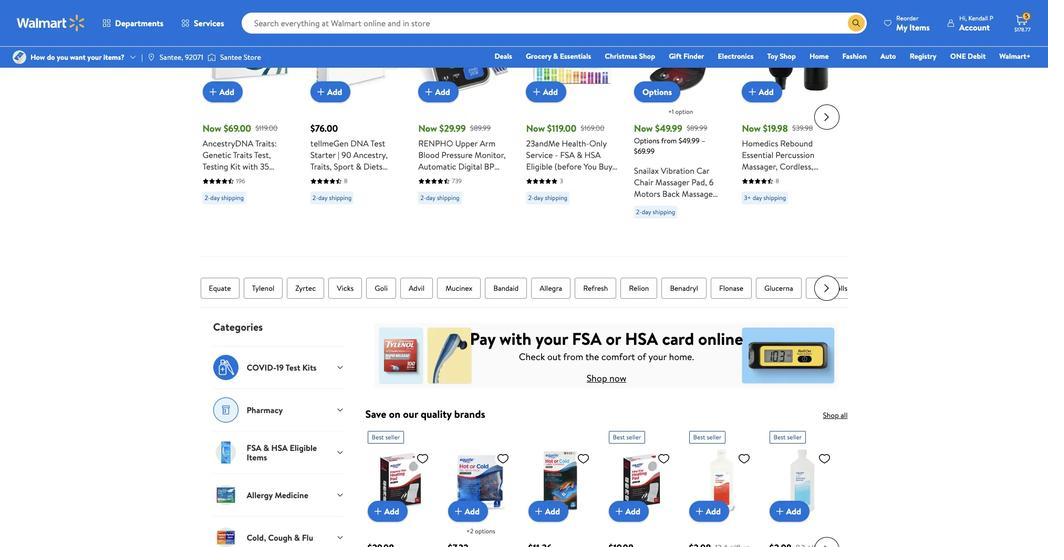 Task type: locate. For each thing, give the bounding box(es) containing it.
2 horizontal spatial hsa
[[625, 327, 658, 350]]

fsa inside fsa & hsa eligible items
[[247, 442, 262, 454]]

shipping for now $119.00
[[545, 194, 568, 203]]

$119.00 up the traits:
[[256, 123, 278, 134]]

1 vertical spatial blood
[[451, 173, 472, 184]]

 image
[[13, 50, 26, 64], [147, 53, 155, 61]]

equate 70% isopropyl alcohol antiseptic, 32 fl oz image
[[770, 448, 835, 514]]

sport
[[334, 161, 354, 173]]

rebound
[[781, 138, 813, 149]]

refresh link
[[575, 278, 617, 299]]

& inside grocery & essentials link
[[553, 51, 558, 61]]

diets
[[364, 161, 383, 173]]

how do you want your items?
[[30, 52, 125, 63]]

now inside now $119.00 $169.00 23andme health-only service - fsa & hsa eligible (before you buy see important test info below)
[[526, 122, 545, 135]]

fsa right -
[[560, 149, 575, 161]]

your right "of" in the bottom right of the page
[[649, 350, 667, 364]]

add to cart image for equate 91% isopropyl alcohol antiseptic, 32 fl oz "image"
[[693, 506, 706, 518]]

2 best seller from the left
[[613, 433, 641, 442]]

add to cart image
[[207, 86, 219, 98], [315, 86, 327, 98], [423, 86, 435, 98], [372, 506, 384, 518], [452, 506, 465, 518], [693, 506, 706, 518], [774, 506, 786, 518]]

1 horizontal spatial items
[[910, 21, 930, 33]]

levels,
[[634, 211, 659, 223]]

1 vertical spatial options
[[634, 136, 660, 146]]

zyrtec link
[[287, 278, 324, 299]]

finder
[[684, 51, 705, 61]]

0 horizontal spatial hsa
[[271, 442, 288, 454]]

best
[[372, 433, 384, 442], [613, 433, 625, 442], [693, 433, 706, 442], [774, 433, 786, 442]]

add button for equate multi-purpose hot or cold gel bead pack, 4.5" x 7.75" 'image'
[[448, 502, 488, 523]]

1 horizontal spatial |
[[338, 149, 340, 161]]

blood up lcd
[[451, 173, 472, 184]]

1 horizontal spatial dna
[[351, 138, 369, 149]]

2 vertical spatial hsa
[[271, 442, 288, 454]]

0 horizontal spatial eligible
[[290, 442, 317, 454]]

& right grocery at the right top of the page
[[553, 51, 558, 61]]

2- up 2
[[421, 194, 426, 203]]

$89.99 for $29.99
[[470, 123, 491, 134]]

day
[[210, 194, 220, 203], [318, 194, 328, 203], [426, 194, 436, 203], [534, 194, 544, 203], [753, 194, 762, 203], [642, 208, 651, 217]]

with right cuffs at the top of page
[[440, 184, 456, 196]]

| right items?
[[141, 52, 143, 63]]

from right $69.99
[[661, 136, 677, 146]]

add to favorites list, equate 91% isopropyl alcohol antiseptic, 32 fl oz image
[[738, 453, 751, 466]]

$89.99 for $49.99
[[687, 123, 708, 134]]

add for equate xl electric heating pad, 6 heat settings with auto shut off, 12 x 24 in image
[[626, 506, 641, 518]]

+1 option
[[668, 107, 693, 116]]

the
[[586, 350, 599, 364]]

0 vertical spatial |
[[141, 52, 143, 63]]

options link
[[634, 82, 681, 103]]

1 horizontal spatial pressure
[[474, 173, 506, 184]]

$89.99 up arm
[[470, 123, 491, 134]]

with
[[243, 161, 258, 173], [440, 184, 456, 196], [684, 200, 699, 211], [500, 327, 532, 350]]

comfort
[[602, 350, 635, 364]]

test,
[[254, 149, 271, 161]]

automatic
[[418, 161, 457, 173]]

3 now from the left
[[526, 122, 545, 135]]

2- down testing
[[205, 194, 210, 203]]

day down motors
[[642, 208, 651, 217]]

now up homedics
[[742, 122, 761, 135]]

seller up equate 70% isopropyl alcohol antiseptic, 32 fl oz image
[[788, 433, 802, 442]]

0 vertical spatial fsa
[[560, 149, 575, 161]]

genetic left 196
[[203, 173, 231, 184]]

fsa down pharmacy
[[247, 442, 262, 454]]

now for now $119.00
[[526, 122, 545, 135]]

seller
[[385, 433, 400, 442], [627, 433, 641, 442], [707, 433, 722, 442], [788, 433, 802, 442]]

seller down on
[[385, 433, 400, 442]]

1 vertical spatial home
[[431, 219, 454, 230]]

on
[[389, 407, 401, 422]]

traits, inside $76.00 tellmegen dna test starter | 90 ancestry, traits, sport & diets reports
[[311, 161, 332, 173]]

0 horizontal spatial  image
[[13, 50, 26, 64]]

test inside covid-19 test kits dropdown button
[[286, 362, 300, 374]]

back
[[663, 188, 680, 200]]

shipping down 196
[[221, 194, 244, 203]]

seller for equate 91% isopropyl alcohol antiseptic, 32 fl oz "image"
[[707, 433, 722, 442]]

0 horizontal spatial 8
[[344, 177, 348, 186]]

add for tellmegen dna test starter | 90 ancestry, traits, sport & diets reports image
[[327, 86, 342, 98]]

0 horizontal spatial $89.99
[[470, 123, 491, 134]]

allegra link
[[531, 278, 571, 299]]

next slide for product carousel list image
[[814, 105, 840, 130]]

2 now from the left
[[418, 122, 437, 135]]

2 best from the left
[[613, 433, 625, 442]]

add button for renpho upper arm blood pressure monitor, automatic digital bp machine blood pressure cuffs with speaker, extra large cuff, lcd display, 2 users, 240 recordings for home office travel parents pregnancy image
[[418, 82, 459, 103]]

cuffs
[[418, 184, 438, 196]]

1 horizontal spatial 8
[[776, 177, 779, 186]]

add button for ancestrydna   traits: genetic   traits test, testing kit with 35  genetic traits, dna test kit image at top left
[[203, 82, 243, 103]]

0 horizontal spatial traits,
[[233, 173, 255, 184]]

home link
[[805, 50, 834, 62]]

christmas shop
[[605, 51, 655, 61]]

now
[[203, 122, 221, 135], [418, 122, 437, 135], [526, 122, 545, 135], [634, 122, 653, 135], [742, 122, 761, 135]]

snailax vibration car chair massager pad, 6 motors back massage seat cushion with heat levels, gifts image
[[634, 1, 727, 94]]

0 horizontal spatial items
[[247, 452, 267, 464]]

options up +1
[[643, 86, 672, 98]]

19
[[276, 362, 284, 374]]

your left the
[[536, 327, 568, 350]]

check
[[519, 350, 545, 364]]

2- down "see"
[[528, 194, 534, 203]]

your
[[87, 52, 102, 63], [536, 327, 568, 350], [649, 350, 667, 364]]

test left "info"
[[580, 173, 595, 184]]

1 vertical spatial eligible
[[290, 442, 317, 454]]

product group containing now $69.00
[[203, 0, 296, 252]]

2 8 from the left
[[776, 177, 779, 186]]

health-
[[562, 138, 590, 149]]

add to favorites list, snailax vibration car chair massager pad, 6 motors back massage seat cushion with heat levels, gifts image
[[711, 5, 723, 18]]

add button for equate 91% isopropyl alcohol antiseptic, 32 fl oz "image"
[[689, 502, 730, 523]]

best seller up equate 91% isopropyl alcohol antiseptic, 32 fl oz "image"
[[693, 433, 722, 442]]

0 vertical spatial pressure
[[442, 149, 473, 161]]

add button for tellmegen dna test starter | 90 ancestry, traits, sport & diets reports image
[[311, 82, 351, 103]]

4 seller from the left
[[788, 433, 802, 442]]

items right my
[[910, 21, 930, 33]]

2- down motors
[[636, 208, 642, 217]]

seller for the equate xxl electric heating pad, 6 heat settings with auto shut off, 18 x 33 in image
[[385, 433, 400, 442]]

0 vertical spatial blood
[[418, 149, 440, 161]]

mucinex
[[446, 283, 473, 294]]

with left 35
[[243, 161, 258, 173]]

best seller down on
[[372, 433, 400, 442]]

product group
[[203, 0, 296, 252], [311, 0, 404, 252], [418, 0, 512, 252], [526, 0, 620, 252], [634, 0, 727, 252], [742, 0, 835, 252], [368, 427, 433, 548], [448, 427, 514, 548], [528, 427, 594, 548], [609, 427, 675, 548], [689, 427, 755, 548], [770, 427, 835, 548]]

glucerna link
[[756, 278, 802, 299]]

kit up 196
[[230, 161, 241, 173]]

add for the equate xxl electric heating pad, 6 heat settings with auto shut off, 18 x 33 in image
[[384, 506, 399, 518]]

fsa left or
[[572, 327, 602, 350]]

test up diets
[[371, 138, 385, 149]]

4 best seller from the left
[[774, 433, 802, 442]]

Walmart Site-Wide search field
[[242, 13, 867, 34]]

0 vertical spatial hsa
[[585, 149, 601, 161]]

 image for how do you want your items?
[[13, 50, 26, 64]]

1 best from the left
[[372, 433, 384, 442]]

now up renpho
[[418, 122, 437, 135]]

1 vertical spatial kit
[[203, 184, 213, 196]]

traits, left sport
[[311, 161, 332, 173]]

| inside $76.00 tellmegen dna test starter | 90 ancestry, traits, sport & diets reports
[[338, 149, 340, 161]]

search icon image
[[852, 19, 861, 27]]

traits
[[233, 149, 253, 161]]

2 seller from the left
[[627, 433, 641, 442]]

1 vertical spatial hsa
[[625, 327, 658, 350]]

ancestrydna   traits: genetic   traits test, testing kit with 35  genetic traits, dna test kit image
[[203, 1, 296, 94]]

options inside now $49.99 $89.99 options from $49.99 – $69.99
[[634, 136, 660, 146]]

medicine
[[275, 490, 308, 501]]

now inside now $69.00 $119.00 ancestrydna   traits: genetic   traits test, testing kit with 35 genetic traits, dna test kit
[[203, 122, 221, 135]]

Search search field
[[242, 13, 867, 34]]

1 now from the left
[[203, 122, 221, 135]]

genetic
[[203, 149, 231, 161], [203, 173, 231, 184]]

add for equate multi-purpose hot or cold gel bead pack, 4.5" x 7.75" 'image'
[[465, 506, 480, 518]]

0 horizontal spatial $119.00
[[256, 123, 278, 134]]

departments
[[115, 17, 163, 29]]

pressure up 739
[[442, 149, 473, 161]]

traits, down traits
[[233, 173, 255, 184]]

shipping for now $69.00
[[221, 194, 244, 203]]

4 best from the left
[[774, 433, 786, 442]]

blood up machine
[[418, 149, 440, 161]]

$89.99 inside now $29.99 $89.99 renpho upper arm blood pressure monitor, automatic digital bp machine blood pressure cuffs with speaker, extra large cuff, lcd display, 2 users, 240 recordings for home office travel parents pregnancy
[[470, 123, 491, 134]]

2-day shipping down 3
[[528, 194, 568, 203]]

1 genetic from the top
[[203, 149, 231, 161]]

1 vertical spatial from
[[563, 350, 584, 364]]

add for '23andme health-only service - fsa & hsa eligible (before you buy see important test info below)' image
[[543, 86, 558, 98]]

2-day shipping down 196
[[205, 194, 244, 203]]

2-day shipping down reports on the left top of the page
[[313, 194, 352, 203]]

now up ancestrydna
[[203, 122, 221, 135]]

covid-19 test kits button
[[213, 347, 345, 389]]

shipping down 3
[[545, 194, 568, 203]]

dna inside $76.00 tellmegen dna test starter | 90 ancestry, traits, sport & diets reports
[[351, 138, 369, 149]]

$119.00 inside now $69.00 $119.00 ancestrydna   traits: genetic   traits test, testing kit with 35 genetic traits, dna test kit
[[256, 123, 278, 134]]

relion
[[629, 283, 649, 294]]

ancestry,
[[353, 149, 388, 161]]

3
[[560, 177, 563, 186]]

0 horizontal spatial pressure
[[442, 149, 473, 161]]

with left heat
[[684, 200, 699, 211]]

add to cart image for '23andme health-only service - fsa & hsa eligible (before you buy see important test info below)' image
[[531, 86, 543, 98]]

| left 90
[[338, 149, 340, 161]]

1 horizontal spatial from
[[661, 136, 677, 146]]

2-day shipping
[[205, 194, 244, 203], [313, 194, 352, 203], [421, 194, 460, 203], [528, 194, 568, 203], [636, 208, 676, 217]]

categories
[[213, 320, 263, 334]]

best up equate 70% isopropyl alcohol antiseptic, 32 fl oz image
[[774, 433, 786, 442]]

chair
[[634, 177, 654, 188]]

best down save
[[372, 433, 384, 442]]

add for equate 91% isopropyl alcohol antiseptic, 32 fl oz "image"
[[706, 506, 721, 518]]

seller up equate xl electric heating pad, 6 heat settings with auto shut off, 12 x 24 in image
[[627, 433, 641, 442]]

add to cart image
[[531, 86, 543, 98], [746, 86, 759, 98], [533, 506, 545, 518], [613, 506, 626, 518]]

rechargeable
[[742, 173, 792, 184]]

day right 3+
[[753, 194, 762, 203]]

home left fashion link
[[810, 51, 829, 61]]

day down "see"
[[534, 194, 544, 203]]

$49.99 down +1
[[655, 122, 683, 135]]

1 horizontal spatial eligible
[[526, 161, 553, 173]]

items
[[910, 21, 930, 33], [247, 452, 267, 464]]

add to cart image for equate multi-purpose hot or cold gel bead pack, 4.5" x 7.75" 'image'
[[452, 506, 465, 518]]

shipping down rechargeable
[[764, 194, 786, 203]]

allergy medicine button
[[213, 474, 345, 517]]

day down testing
[[210, 194, 220, 203]]

best seller up equate xl electric heating pad, 6 heat settings with auto shut off, 12 x 24 in image
[[613, 433, 641, 442]]

test right 35
[[277, 173, 291, 184]]

home right for
[[431, 219, 454, 230]]

1 vertical spatial fsa
[[572, 327, 602, 350]]

travel
[[481, 219, 502, 230]]

 image left 'how'
[[13, 50, 26, 64]]

23andme
[[526, 138, 560, 149]]

your right want
[[87, 52, 102, 63]]

best up equate 91% isopropyl alcohol antiseptic, 32 fl oz "image"
[[693, 433, 706, 442]]

0 vertical spatial from
[[661, 136, 677, 146]]

one debit link
[[946, 50, 991, 62]]

1 seller from the left
[[385, 433, 400, 442]]

day up users,
[[426, 194, 436, 203]]

next slide for product carousel list image
[[814, 538, 840, 548]]

see
[[526, 173, 540, 184]]

lcd
[[461, 196, 477, 207]]

3 best seller from the left
[[693, 433, 722, 442]]

with right pay
[[500, 327, 532, 350]]

 image
[[208, 52, 216, 63]]

best seller for equate xl electric heating pad, 6 heat settings with auto shut off, 12 x 24 in image
[[613, 433, 641, 442]]

dna down test,
[[257, 173, 275, 184]]

hsa inside now $119.00 $169.00 23andme health-only service - fsa & hsa eligible (before you buy see important test info below)
[[585, 149, 601, 161]]

test right 19
[[286, 362, 300, 374]]

3 best from the left
[[693, 433, 706, 442]]

christmas
[[605, 51, 638, 61]]

store
[[244, 52, 261, 63]]

2-day shipping up users,
[[421, 194, 460, 203]]

0 vertical spatial home
[[810, 51, 829, 61]]

with inside the snailax vibration car chair massager pad, 6 motors back massage seat cushion with heat levels, gifts
[[684, 200, 699, 211]]

from left the
[[563, 350, 584, 364]]

1 horizontal spatial hsa
[[585, 149, 601, 161]]

shipping up 240 on the left of page
[[437, 194, 460, 203]]

2 genetic from the top
[[203, 173, 231, 184]]

best up equate xl electric heating pad, 6 heat settings with auto shut off, 12 x 24 in image
[[613, 433, 625, 442]]

equate multi-purpose hot or cold gel bead pack, 4.5" x 7.75" image
[[448, 448, 514, 514]]

best seller for equate 91% isopropyl alcohol antiseptic, 32 fl oz "image"
[[693, 433, 722, 442]]

add to favorites list, tellmegen dna test starter | 90 ancestry, traits, sport & diets reports image
[[387, 5, 400, 18]]

options up snailax
[[634, 136, 660, 146]]

0 vertical spatial genetic
[[203, 149, 231, 161]]

dr.
[[814, 283, 824, 294]]

2- down reports on the left top of the page
[[313, 194, 318, 203]]

& down pharmacy
[[264, 442, 269, 454]]

$89.99 inside now $49.99 $89.99 options from $49.99 – $69.99
[[687, 123, 708, 134]]

1 vertical spatial items
[[247, 452, 267, 464]]

hsa inside pay with your fsa or hsa card online check out from the comfort of your home.
[[625, 327, 658, 350]]

options
[[475, 527, 495, 536]]

hi,
[[960, 13, 967, 22]]

day for now $19.98
[[753, 194, 762, 203]]

0 horizontal spatial home
[[431, 219, 454, 230]]

home
[[810, 51, 829, 61], [431, 219, 454, 230]]

0 vertical spatial options
[[643, 86, 672, 98]]

4 now from the left
[[634, 122, 653, 135]]

now up 23andme
[[526, 122, 545, 135]]

add to favorites list, equate reusable hot or cold large compress, 8"x12" image
[[577, 453, 590, 466]]

add to favorites list, equate 70% isopropyl alcohol antiseptic, 32 fl oz image
[[819, 453, 831, 466]]

1 horizontal spatial traits,
[[311, 161, 332, 173]]

$89.99 up –
[[687, 123, 708, 134]]

2-day shipping for now $29.99
[[421, 194, 460, 203]]

equate xxl electric heating pad, 6 heat settings with auto shut off, 18 x 33 in image
[[368, 448, 433, 514]]

add for ancestrydna   traits: genetic   traits test, testing kit with 35  genetic traits, dna test kit image at top left
[[219, 86, 234, 98]]

account
[[960, 21, 990, 33]]

out
[[547, 350, 561, 364]]

240
[[449, 207, 464, 219]]

1 horizontal spatial $119.00
[[547, 122, 577, 135]]

product group containing now $29.99
[[418, 0, 512, 252]]

now inside now $49.99 $89.99 options from $49.99 – $69.99
[[634, 122, 653, 135]]

$119.00 up health-
[[547, 122, 577, 135]]

1 vertical spatial |
[[338, 149, 340, 161]]

add to favorites list, equate xl electric heating pad, 6 heat settings with auto shut off, 12 x 24 in image
[[658, 453, 670, 466]]

our
[[403, 407, 418, 422]]

day for now $69.00
[[210, 194, 220, 203]]

important
[[542, 173, 578, 184]]

0 vertical spatial eligible
[[526, 161, 553, 173]]

shipping down back
[[653, 208, 676, 217]]

kit down testing
[[203, 184, 213, 196]]

now up $69.99
[[634, 122, 653, 135]]

eligible down pharmacy dropdown button on the bottom of the page
[[290, 442, 317, 454]]

2 vertical spatial fsa
[[247, 442, 262, 454]]

0 horizontal spatial your
[[87, 52, 102, 63]]

2- for now $69.00
[[205, 194, 210, 203]]

fashion link
[[838, 50, 872, 62]]

genetic left traits
[[203, 149, 231, 161]]

0 vertical spatial kit
[[230, 161, 241, 173]]

0 vertical spatial dna
[[351, 138, 369, 149]]

shipping for now $49.99
[[653, 208, 676, 217]]

dna up diets
[[351, 138, 369, 149]]

fsa & hsa eligible items
[[247, 442, 317, 464]]

pressure down monitor,
[[474, 173, 506, 184]]

1 best seller from the left
[[372, 433, 400, 442]]

cushion
[[652, 200, 682, 211]]

$39.98
[[792, 123, 813, 134]]

1 horizontal spatial home
[[810, 51, 829, 61]]

1 vertical spatial dna
[[257, 173, 275, 184]]

seller up equate 91% isopropyl alcohol antiseptic, 32 fl oz "image"
[[707, 433, 722, 442]]

|
[[141, 52, 143, 63], [338, 149, 340, 161]]

$119.00 inside now $119.00 $169.00 23andme health-only service - fsa & hsa eligible (before you buy see important test info below)
[[547, 122, 577, 135]]

now inside now $29.99 $89.99 renpho upper arm blood pressure monitor, automatic digital bp machine blood pressure cuffs with speaker, extra large cuff, lcd display, 2 users, 240 recordings for home office travel parents pregnancy
[[418, 122, 437, 135]]

best for equate xl electric heating pad, 6 heat settings with auto shut off, 12 x 24 in image
[[613, 433, 625, 442]]

& left you
[[577, 149, 583, 161]]

eligible inside fsa & hsa eligible items
[[290, 442, 317, 454]]

0 vertical spatial items
[[910, 21, 930, 33]]

eligible left -
[[526, 161, 553, 173]]

heat
[[701, 200, 719, 211]]

how
[[30, 52, 45, 63]]

allegra
[[540, 283, 562, 294]]

3 seller from the left
[[707, 433, 722, 442]]

5 $178.77
[[1015, 12, 1031, 33]]

$49.99 left –
[[679, 136, 700, 146]]

& left diets
[[356, 161, 362, 173]]

0 horizontal spatial dna
[[257, 173, 275, 184]]

add button for homedics rebound essential percussion massager, cordless, rechargeable image
[[742, 82, 782, 103]]

1 horizontal spatial kit
[[230, 161, 241, 173]]

8 down sport
[[344, 177, 348, 186]]

pay with your fsa or hsa card online. check out from the comfort of your home.  shop now. image
[[374, 323, 840, 389]]

gifts
[[661, 211, 678, 223]]

equate xl electric heating pad, 6 heat settings with auto shut off, 12 x 24 in image
[[609, 448, 675, 514]]

all
[[841, 411, 848, 421]]

brands
[[454, 407, 485, 422]]

cold, cough & flu
[[247, 532, 313, 544]]

1 $89.99 from the left
[[470, 123, 491, 134]]

best for equate 91% isopropyl alcohol antiseptic, 32 fl oz "image"
[[693, 433, 706, 442]]

2 $89.99 from the left
[[687, 123, 708, 134]]

best seller up equate 70% isopropyl alcohol antiseptic, 32 fl oz image
[[774, 433, 802, 442]]

shop right christmas
[[639, 51, 655, 61]]

& left flu
[[294, 532, 300, 544]]

8 up 3+ day shipping on the top right
[[776, 177, 779, 186]]

 image left santee,
[[147, 53, 155, 61]]

–
[[702, 136, 706, 146]]

1 horizontal spatial  image
[[147, 53, 155, 61]]

now inside now $19.98 $39.98 homedics rebound essential percussion massager, cordless, rechargeable
[[742, 122, 761, 135]]

1 vertical spatial genetic
[[203, 173, 231, 184]]

1 horizontal spatial $89.99
[[687, 123, 708, 134]]

renpho upper arm blood pressure monitor, automatic digital bp machine blood pressure cuffs with speaker, extra large cuff, lcd display, 2 users, 240 recordings for home office travel parents pregnancy image
[[418, 1, 512, 94]]

0 horizontal spatial from
[[563, 350, 584, 364]]

2-day shipping down motors
[[636, 208, 676, 217]]

5 now from the left
[[742, 122, 761, 135]]

items up allergy
[[247, 452, 267, 464]]

day down reports on the left top of the page
[[318, 194, 328, 203]]



Task type: describe. For each thing, give the bounding box(es) containing it.
+2
[[466, 527, 474, 536]]

home inside now $29.99 $89.99 renpho upper arm blood pressure monitor, automatic digital bp machine blood pressure cuffs with speaker, extra large cuff, lcd display, 2 users, 240 recordings for home office travel parents pregnancy
[[431, 219, 454, 230]]

1 horizontal spatial blood
[[451, 173, 472, 184]]

homedics rebound essential percussion massager, cordless, rechargeable image
[[742, 1, 835, 94]]

walmart+
[[1000, 51, 1031, 61]]

add to favorites list, 23andme health-only service - fsa & hsa eligible (before you buy see important test info below) image
[[603, 5, 615, 18]]

add button for equate xl electric heating pad, 6 heat settings with auto shut off, 12 x 24 in image
[[609, 502, 649, 523]]

& inside now $119.00 $169.00 23andme health-only service - fsa & hsa eligible (before you buy see important test info below)
[[577, 149, 583, 161]]

add to favorites list, equate multi-purpose hot or cold gel bead pack, 4.5" x 7.75" image
[[497, 453, 510, 466]]

pregnancy
[[448, 230, 486, 242]]

from inside now $49.99 $89.99 options from $49.99 – $69.99
[[661, 136, 677, 146]]

add to cart image for equate xl electric heating pad, 6 heat settings with auto shut off, 12 x 24 in image
[[613, 506, 626, 518]]

now for now $19.98
[[742, 122, 761, 135]]

best seller for equate 70% isopropyl alcohol antiseptic, 32 fl oz image
[[774, 433, 802, 442]]

1 vertical spatial $49.99
[[679, 136, 700, 146]]

my
[[897, 21, 908, 33]]

now for now $29.99
[[418, 122, 437, 135]]

benadryl
[[670, 283, 698, 294]]

 image for santee, 92071
[[147, 53, 155, 61]]

digital
[[459, 161, 482, 173]]

reorder
[[897, 13, 919, 22]]

snailax vibration car chair massager pad, 6 motors back massage seat cushion with heat levels, gifts
[[634, 165, 719, 223]]

reorder my items
[[897, 13, 930, 33]]

office
[[456, 219, 479, 230]]

$69.99
[[634, 146, 655, 157]]

1 vertical spatial pressure
[[474, 173, 506, 184]]

testing
[[203, 161, 228, 173]]

walmart+ link
[[995, 50, 1036, 62]]

add to cart image for tellmegen dna test starter | 90 ancestry, traits, sport & diets reports image
[[315, 86, 327, 98]]

$76.00 tellmegen dna test starter | 90 ancestry, traits, sport & diets reports
[[311, 122, 388, 184]]

equate
[[209, 283, 231, 294]]

allergy
[[247, 490, 273, 501]]

one debit
[[951, 51, 986, 61]]

pay with your fsa or hsa card online check out from the comfort of your home.
[[470, 327, 743, 364]]

dna inside now $69.00 $119.00 ancestrydna   traits: genetic   traits test, testing kit with 35 genetic traits, dna test kit
[[257, 173, 275, 184]]

shipping for now $19.98
[[764, 194, 786, 203]]

add to favorites list, renpho upper arm blood pressure monitor, automatic digital bp machine blood pressure cuffs with speaker, extra large cuff, lcd display, 2 users, 240 recordings for home office travel parents pregnancy image
[[495, 5, 507, 18]]

extra
[[491, 184, 510, 196]]

shop left the now
[[587, 372, 607, 385]]

reports
[[311, 173, 339, 184]]

35
[[260, 161, 269, 173]]

196
[[236, 177, 245, 186]]

advil link
[[400, 278, 433, 299]]

fsa inside now $119.00 $169.00 23andme health-only service - fsa & hsa eligible (before you buy see important test info below)
[[560, 149, 575, 161]]

grocery & essentials link
[[521, 50, 596, 62]]

2- for now $49.99
[[636, 208, 642, 217]]

or
[[606, 327, 621, 350]]

now $19.98 $39.98 homedics rebound essential percussion massager, cordless, rechargeable
[[742, 122, 815, 184]]

machine
[[418, 173, 449, 184]]

home.
[[669, 350, 694, 364]]

shop left all
[[823, 411, 839, 421]]

add to cart image for equate reusable hot or cold large compress, 8"x12" image
[[533, 506, 545, 518]]

0 vertical spatial $49.99
[[655, 122, 683, 135]]

fsa inside pay with your fsa or hsa card online check out from the comfort of your home.
[[572, 327, 602, 350]]

equate 91% isopropyl alcohol antiseptic, 32 fl oz image
[[689, 448, 755, 514]]

deals
[[495, 51, 512, 61]]

add to favorites list, homedics rebound essential percussion massager, cordless, rechargeable image
[[819, 5, 831, 18]]

2-day shipping for now $69.00
[[205, 194, 244, 203]]

1 horizontal spatial your
[[536, 327, 568, 350]]

registry
[[910, 51, 937, 61]]

of
[[638, 350, 646, 364]]

add for equate reusable hot or cold large compress, 8"x12" image
[[545, 506, 560, 518]]

0 horizontal spatial |
[[141, 52, 143, 63]]

add button for equate reusable hot or cold large compress, 8"x12" image
[[528, 502, 569, 523]]

grocery & essentials
[[526, 51, 591, 61]]

best for equate 70% isopropyl alcohol antiseptic, 32 fl oz image
[[774, 433, 786, 442]]

& inside fsa & hsa eligible items
[[264, 442, 269, 454]]

test inside now $119.00 $169.00 23andme health-only service - fsa & hsa eligible (before you buy see important test info below)
[[580, 173, 595, 184]]

gift finder link
[[664, 50, 709, 62]]

product group containing now $19.98
[[742, 0, 835, 252]]

gift
[[669, 51, 682, 61]]

option
[[676, 107, 693, 116]]

2- for now $119.00
[[528, 194, 534, 203]]

equate reusable hot or cold large compress, 8"x12" image
[[528, 448, 594, 514]]

walmart image
[[17, 15, 85, 32]]

day for now $49.99
[[642, 208, 651, 217]]

card
[[662, 327, 694, 350]]

add to favorites list, equate xxl electric heating pad, 6 heat settings with auto shut off, 18 x 33 in image
[[417, 453, 429, 466]]

shipping for now $29.99
[[437, 194, 460, 203]]

you
[[584, 161, 597, 173]]

hi, kendall p account
[[960, 13, 994, 33]]

day for now $29.99
[[426, 194, 436, 203]]

739
[[452, 177, 462, 186]]

0 horizontal spatial blood
[[418, 149, 440, 161]]

day for now $119.00
[[534, 194, 544, 203]]

product group containing $76.00
[[311, 0, 404, 252]]

shipping down reports on the left top of the page
[[329, 194, 352, 203]]

items inside reorder my items
[[910, 21, 930, 33]]

quality
[[421, 407, 452, 422]]

tellmegen dna test starter | 90 ancestry, traits, sport & diets reports image
[[311, 1, 404, 94]]

add for equate 70% isopropyl alcohol antiseptic, 32 fl oz image
[[786, 506, 802, 518]]

ancestrydna
[[203, 138, 253, 149]]

dr. scholls link
[[806, 278, 856, 299]]

with inside pay with your fsa or hsa card online check out from the comfort of your home.
[[500, 327, 532, 350]]

for
[[418, 219, 429, 230]]

relion link
[[621, 278, 658, 299]]

recordings
[[466, 207, 507, 219]]

homedics
[[742, 138, 779, 149]]

info
[[597, 173, 611, 184]]

pharmacy button
[[213, 389, 345, 432]]

$19.98
[[763, 122, 788, 135]]

vicks link
[[329, 278, 362, 299]]

shop all link
[[823, 411, 848, 421]]

tylenol
[[252, 283, 275, 294]]

0 horizontal spatial kit
[[203, 184, 213, 196]]

renpho
[[418, 138, 453, 149]]

2-day shipping for now $119.00
[[528, 194, 568, 203]]

deals link
[[490, 50, 517, 62]]

& inside $76.00 tellmegen dna test starter | 90 ancestry, traits, sport & diets reports
[[356, 161, 362, 173]]

2
[[418, 207, 423, 219]]

add to favorites list, ancestrydna   traits: genetic   traits test, testing kit with 35  genetic traits, dna test kit image
[[279, 5, 292, 18]]

items inside fsa & hsa eligible items
[[247, 452, 267, 464]]

add to cart image for ancestrydna   traits: genetic   traits test, testing kit with 35  genetic traits, dna test kit image at top left
[[207, 86, 219, 98]]

traits, inside now $69.00 $119.00 ancestrydna   traits: genetic   traits test, testing kit with 35 genetic traits, dna test kit
[[233, 173, 255, 184]]

2-day shipping for now $49.99
[[636, 208, 676, 217]]

services
[[194, 17, 224, 29]]

with inside now $29.99 $89.99 renpho upper arm blood pressure monitor, automatic digital bp machine blood pressure cuffs with speaker, extra large cuff, lcd display, 2 users, 240 recordings for home office travel parents pregnancy
[[440, 184, 456, 196]]

car
[[697, 165, 710, 177]]

mucinex link
[[437, 278, 481, 299]]

product group containing now $49.99
[[634, 0, 727, 252]]

add to cart image for the equate xxl electric heating pad, 6 heat settings with auto shut off, 18 x 33 in image
[[372, 506, 384, 518]]

scholls
[[826, 283, 848, 294]]

equate link
[[201, 278, 239, 299]]

vicks
[[337, 283, 354, 294]]

5
[[1025, 12, 1029, 21]]

test inside now $69.00 $119.00 ancestrydna   traits: genetic   traits test, testing kit with 35 genetic traits, dna test kit
[[277, 173, 291, 184]]

2- for now $29.99
[[421, 194, 426, 203]]

next slide for navpills list image
[[814, 276, 840, 301]]

gift finder
[[669, 51, 705, 61]]

test inside $76.00 tellmegen dna test starter | 90 ancestry, traits, sport & diets reports
[[371, 138, 385, 149]]

add to cart image for renpho upper arm blood pressure monitor, automatic digital bp machine blood pressure cuffs with speaker, extra large cuff, lcd display, 2 users, 240 recordings for home office travel parents pregnancy image
[[423, 86, 435, 98]]

from inside pay with your fsa or hsa card online check out from the comfort of your home.
[[563, 350, 584, 364]]

product group containing now $119.00
[[526, 0, 620, 252]]

add button for the equate xxl electric heating pad, 6 heat settings with auto shut off, 18 x 33 in image
[[368, 502, 408, 523]]

shop right toy on the right top of the page
[[780, 51, 796, 61]]

electronics link
[[713, 50, 759, 62]]

now $119.00 $169.00 23andme health-only service - fsa & hsa eligible (before you buy see important test info below)
[[526, 122, 613, 196]]

fashion
[[843, 51, 867, 61]]

seller for equate 70% isopropyl alcohol antiseptic, 32 fl oz image
[[788, 433, 802, 442]]

add button for '23andme health-only service - fsa & hsa eligible (before you buy see important test info below)' image
[[526, 82, 567, 103]]

kendall
[[969, 13, 989, 22]]

+2 options
[[466, 527, 495, 536]]

now for now $69.00
[[203, 122, 221, 135]]

add for homedics rebound essential percussion massager, cordless, rechargeable image
[[759, 86, 774, 98]]

3+
[[744, 194, 751, 203]]

departments button
[[94, 11, 172, 36]]

1 8 from the left
[[344, 177, 348, 186]]

parents
[[418, 230, 446, 242]]

now for now $49.99
[[634, 122, 653, 135]]

$76.00
[[311, 122, 338, 135]]

seller for equate xl electric heating pad, 6 heat settings with auto shut off, 12 x 24 in image
[[627, 433, 641, 442]]

you
[[57, 52, 68, 63]]

2 horizontal spatial your
[[649, 350, 667, 364]]

add to cart image for equate 70% isopropyl alcohol antiseptic, 32 fl oz image
[[774, 506, 786, 518]]

goli
[[375, 283, 388, 294]]

$69.00
[[224, 122, 251, 135]]

eligible inside now $119.00 $169.00 23andme health-only service - fsa & hsa eligible (before you buy see important test info below)
[[526, 161, 553, 173]]

with inside now $69.00 $119.00 ancestrydna   traits: genetic   traits test, testing kit with 35 genetic traits, dna test kit
[[243, 161, 258, 173]]

add to cart image for homedics rebound essential percussion massager, cordless, rechargeable image
[[746, 86, 759, 98]]

& inside 'cold, cough & flu' dropdown button
[[294, 532, 300, 544]]

toy
[[768, 51, 778, 61]]

hsa inside fsa & hsa eligible items
[[271, 442, 288, 454]]

massage
[[682, 188, 713, 200]]

auto link
[[876, 50, 901, 62]]

cordless,
[[780, 161, 814, 173]]

bandaid link
[[485, 278, 527, 299]]

-
[[555, 149, 558, 161]]

cold,
[[247, 532, 266, 544]]

shop inside 'link'
[[639, 51, 655, 61]]

flonase
[[719, 283, 744, 294]]

best seller for the equate xxl electric heating pad, 6 heat settings with auto shut off, 18 x 33 in image
[[372, 433, 400, 442]]

traits:
[[255, 138, 277, 149]]

23andme health-only service - fsa & hsa eligible (before you buy see important test info below) image
[[526, 1, 620, 94]]

dr. scholls
[[814, 283, 848, 294]]

add button for equate 70% isopropyl alcohol antiseptic, 32 fl oz image
[[770, 502, 810, 523]]

best for the equate xxl electric heating pad, 6 heat settings with auto shut off, 18 x 33 in image
[[372, 433, 384, 442]]

percussion
[[776, 149, 815, 161]]

add for renpho upper arm blood pressure monitor, automatic digital bp machine blood pressure cuffs with speaker, extra large cuff, lcd display, 2 users, 240 recordings for home office travel parents pregnancy image
[[435, 86, 450, 98]]



Task type: vqa. For each thing, say whether or not it's contained in the screenshot.


